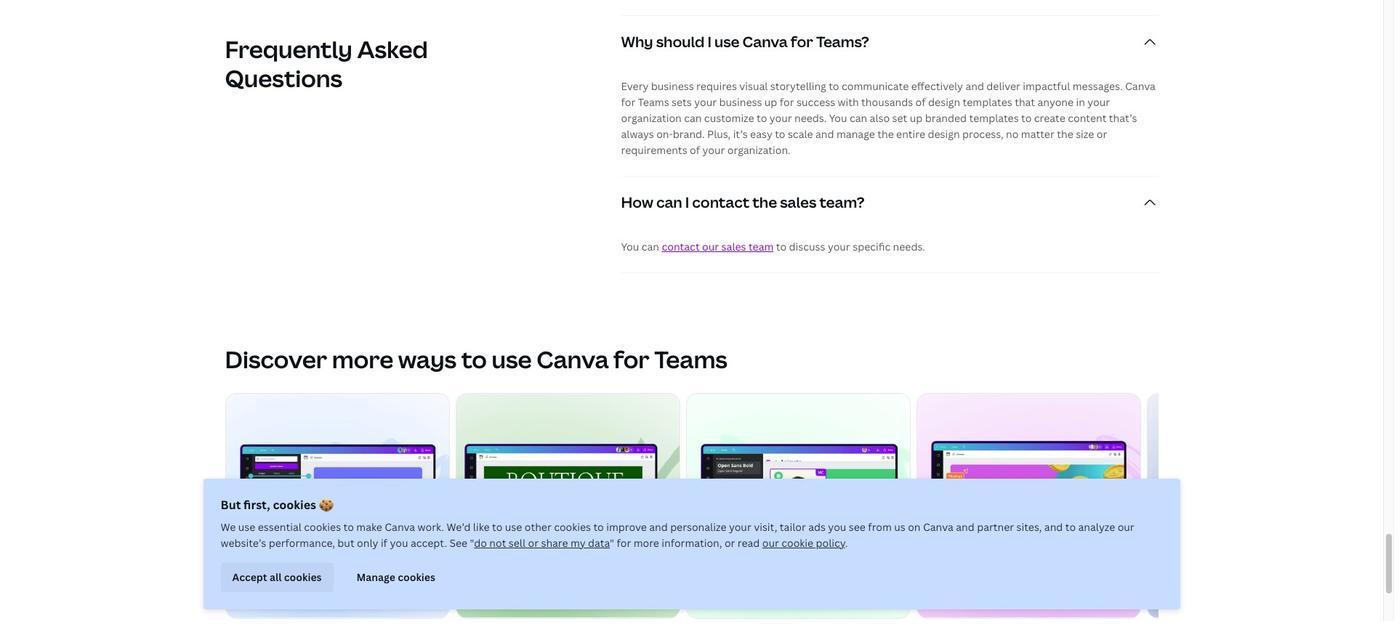 Task type: locate. For each thing, give the bounding box(es) containing it.
our cookie policy link
[[762, 536, 845, 550]]

0 horizontal spatial "
[[470, 536, 474, 550]]

1 vertical spatial more
[[634, 536, 659, 550]]

process,
[[962, 127, 1004, 141]]

create
[[1034, 111, 1065, 125]]

scale
[[788, 127, 813, 141]]

to right like
[[492, 520, 502, 534]]

deliver
[[987, 79, 1020, 93]]

no
[[1006, 127, 1019, 141]]

cookies up essential on the bottom
[[273, 497, 316, 513]]

1 horizontal spatial or
[[725, 536, 735, 550]]

" down improve
[[610, 536, 614, 550]]

contact inside dropdown button
[[692, 193, 750, 212]]

0 horizontal spatial the
[[752, 193, 777, 212]]

cookies down 🍪 at the bottom left of page
[[304, 520, 341, 534]]

teams inside every business requires visual storytelling to communicate effectively and deliver impactful messages. canva for teams sets your business up for success with thousands of design templates that anyone in your organization can customize to your needs. you can also set up branded templates to create content that's always on-brand. plus, it's easy to scale and manage the entire design process, no matter the size or requirements of your organization.
[[638, 95, 669, 109]]

more left the ways
[[332, 344, 393, 375]]

on-
[[656, 127, 673, 141]]

of
[[916, 95, 926, 109], [690, 143, 700, 157]]

manage cookies button
[[345, 563, 447, 592]]

do
[[474, 536, 487, 550]]

the
[[877, 127, 894, 141], [1057, 127, 1073, 141], [752, 193, 777, 212]]

see
[[849, 520, 866, 534]]

why should i use canva for teams? button
[[621, 16, 1158, 68]]

0 horizontal spatial of
[[690, 143, 700, 157]]

do not sell or share my data " for more information, or read our cookie policy .
[[474, 536, 848, 550]]

canva
[[743, 32, 788, 52], [1125, 79, 1156, 93], [537, 344, 609, 375], [385, 520, 415, 534], [923, 520, 953, 534]]

0 horizontal spatial more
[[332, 344, 393, 375]]

0 vertical spatial of
[[916, 95, 926, 109]]

your up read
[[729, 520, 751, 534]]

needs. down success
[[794, 111, 827, 125]]

1 vertical spatial templates
[[969, 111, 1019, 125]]

1 horizontal spatial our
[[762, 536, 779, 550]]

1 vertical spatial i
[[685, 193, 689, 212]]

you up policy
[[828, 520, 846, 534]]

0 vertical spatial more
[[332, 344, 393, 375]]

to down that
[[1021, 111, 1032, 125]]

manage cookies
[[357, 570, 435, 584]]

i right how
[[685, 193, 689, 212]]

manage
[[837, 127, 875, 141]]

your
[[694, 95, 717, 109], [1088, 95, 1110, 109], [770, 111, 792, 125], [702, 143, 725, 157], [828, 240, 850, 254], [729, 520, 751, 534]]

can right how
[[656, 193, 682, 212]]

" right see
[[470, 536, 474, 550]]

i for use
[[708, 32, 712, 52]]

i
[[708, 32, 712, 52], [685, 193, 689, 212]]

or right size
[[1097, 127, 1107, 141]]

every
[[621, 79, 649, 93]]

we use essential cookies to make canva work. we'd like to use other cookies to improve and personalize your visit, tailor ads you see from us on canva and partner sites, and to analyze our website's performance, but only if you accept. see "
[[221, 520, 1134, 550]]

the up team
[[752, 193, 777, 212]]

canva inside why should i use canva for teams? 'dropdown button'
[[743, 32, 788, 52]]

0 horizontal spatial needs.
[[794, 111, 827, 125]]

impactful
[[1023, 79, 1070, 93]]

1 vertical spatial business
[[719, 95, 762, 109]]

1 horizontal spatial sales
[[780, 193, 816, 212]]

more down improve
[[634, 536, 659, 550]]

of down brand.
[[690, 143, 700, 157]]

0 vertical spatial our
[[702, 240, 719, 254]]

our right analyze
[[1118, 520, 1134, 534]]

1 horizontal spatial needs.
[[893, 240, 925, 254]]

0 horizontal spatial our
[[702, 240, 719, 254]]

the down also
[[877, 127, 894, 141]]

policy
[[816, 536, 845, 550]]

0 horizontal spatial up
[[764, 95, 777, 109]]

business
[[651, 79, 694, 93], [719, 95, 762, 109]]

1 horizontal spatial of
[[916, 95, 926, 109]]

sales left team?
[[780, 193, 816, 212]]

it's
[[733, 127, 748, 141]]

use
[[715, 32, 740, 52], [492, 344, 532, 375], [238, 520, 255, 534], [505, 520, 522, 534]]

accept
[[232, 570, 267, 584]]

you
[[828, 520, 846, 534], [390, 536, 408, 550]]

0 vertical spatial you
[[829, 111, 847, 125]]

.
[[845, 536, 848, 550]]

up right set on the right top
[[910, 111, 923, 125]]

0 horizontal spatial you
[[390, 536, 408, 550]]

1 horizontal spatial you
[[828, 520, 846, 534]]

0 horizontal spatial i
[[685, 193, 689, 212]]

our down visit,
[[762, 536, 779, 550]]

design down branded
[[928, 127, 960, 141]]

i inside 'dropdown button'
[[708, 32, 712, 52]]

i right should
[[708, 32, 712, 52]]

0 horizontal spatial sales
[[721, 240, 746, 254]]

accept all cookies
[[232, 570, 322, 584]]

share
[[541, 536, 568, 550]]

0 vertical spatial contact
[[692, 193, 750, 212]]

contact
[[692, 193, 750, 212], [662, 240, 700, 254]]

resource planschedule image
[[1147, 394, 1370, 618]]

cookies down the accept.
[[398, 570, 435, 584]]

resource createcontent image
[[226, 394, 449, 618]]

every business requires visual storytelling to communicate effectively and deliver impactful messages. canva for teams sets your business up for success with thousands of design templates that anyone in your organization can customize to your needs. you can also set up branded templates to create content that's always on-brand. plus, it's easy to scale and manage the entire design process, no matter the size or requirements of your organization.
[[621, 79, 1156, 157]]

to right easy on the right top of page
[[775, 127, 785, 141]]

🍪
[[319, 497, 333, 513]]

or left read
[[725, 536, 735, 550]]

1 " from the left
[[470, 536, 474, 550]]

cookie
[[782, 536, 813, 550]]

also
[[870, 111, 890, 125]]

matter
[[1021, 127, 1055, 141]]

can
[[684, 111, 702, 125], [850, 111, 867, 125], [656, 193, 682, 212], [642, 240, 659, 254]]

0 vertical spatial needs.
[[794, 111, 827, 125]]

0 vertical spatial templates
[[963, 95, 1012, 109]]

design up branded
[[928, 95, 960, 109]]

2 horizontal spatial the
[[1057, 127, 1073, 141]]

can up manage
[[850, 111, 867, 125]]

i for contact
[[685, 193, 689, 212]]

our
[[702, 240, 719, 254], [1118, 520, 1134, 534], [762, 536, 779, 550]]

you down how
[[621, 240, 639, 254]]

0 horizontal spatial you
[[621, 240, 639, 254]]

2 horizontal spatial our
[[1118, 520, 1134, 534]]

you right if
[[390, 536, 408, 550]]

up
[[764, 95, 777, 109], [910, 111, 923, 125]]

to right team
[[776, 240, 787, 254]]

set
[[892, 111, 907, 125]]

0 horizontal spatial business
[[651, 79, 694, 93]]

1 vertical spatial needs.
[[893, 240, 925, 254]]

discover more ways to use canva for teams
[[225, 344, 727, 375]]

or
[[1097, 127, 1107, 141], [528, 536, 539, 550], [725, 536, 735, 550]]

for
[[791, 32, 813, 52], [621, 95, 636, 109], [780, 95, 794, 109], [614, 344, 650, 375], [617, 536, 631, 550]]

cookies
[[273, 497, 316, 513], [304, 520, 341, 534], [554, 520, 591, 534], [284, 570, 322, 584], [398, 570, 435, 584]]

design
[[928, 95, 960, 109], [928, 127, 960, 141]]

business up sets
[[651, 79, 694, 93]]

needs. right specific
[[893, 240, 925, 254]]

we'd
[[447, 520, 471, 534]]

1 vertical spatial up
[[910, 111, 923, 125]]

1 vertical spatial of
[[690, 143, 700, 157]]

0 vertical spatial teams
[[638, 95, 669, 109]]

0 vertical spatial i
[[708, 32, 712, 52]]

1 vertical spatial our
[[1118, 520, 1134, 534]]

only
[[357, 536, 378, 550]]

success
[[797, 95, 835, 109]]

content
[[1068, 111, 1107, 125]]

see
[[450, 536, 467, 550]]

can down how
[[642, 240, 659, 254]]

team
[[749, 240, 774, 254]]

0 vertical spatial sales
[[780, 193, 816, 212]]

the inside dropdown button
[[752, 193, 777, 212]]

if
[[381, 536, 387, 550]]

sales left team
[[721, 240, 746, 254]]

1 vertical spatial you
[[390, 536, 408, 550]]

you can contact our sales team to discuss your specific needs.
[[621, 240, 925, 254]]

i inside dropdown button
[[685, 193, 689, 212]]

0 vertical spatial business
[[651, 79, 694, 93]]

2 horizontal spatial or
[[1097, 127, 1107, 141]]

you down with
[[829, 111, 847, 125]]

templates down deliver
[[963, 95, 1012, 109]]

templates
[[963, 95, 1012, 109], [969, 111, 1019, 125]]

your right discuss
[[828, 240, 850, 254]]

manage
[[357, 570, 395, 584]]

you inside every business requires visual storytelling to communicate effectively and deliver impactful messages. canva for teams sets your business up for success with thousands of design templates that anyone in your organization can customize to your needs. you can also set up branded templates to create content that's always on-brand. plus, it's easy to scale and manage the entire design process, no matter the size or requirements of your organization.
[[829, 111, 847, 125]]

branded
[[925, 111, 967, 125]]

why should i use canva for teams?
[[621, 32, 869, 52]]

1 horizontal spatial more
[[634, 536, 659, 550]]

1 vertical spatial sales
[[721, 240, 746, 254]]

requirements
[[621, 143, 687, 157]]

other
[[525, 520, 551, 534]]

of down effectively
[[916, 95, 926, 109]]

up down visual
[[764, 95, 777, 109]]

sets
[[672, 95, 692, 109]]

and up do not sell or share my data " for more information, or read our cookie policy .
[[649, 520, 668, 534]]

templates up process,
[[969, 111, 1019, 125]]

how
[[621, 193, 653, 212]]

our left team
[[702, 240, 719, 254]]

the left size
[[1057, 127, 1073, 141]]

improve
[[606, 520, 647, 534]]

to up but
[[343, 520, 354, 534]]

1 horizontal spatial i
[[708, 32, 712, 52]]

needs.
[[794, 111, 827, 125], [893, 240, 925, 254]]

1 horizontal spatial "
[[610, 536, 614, 550]]

1 horizontal spatial up
[[910, 111, 923, 125]]

you
[[829, 111, 847, 125], [621, 240, 639, 254]]

or right sell at the left of the page
[[528, 536, 539, 550]]

business up the 'customize'
[[719, 95, 762, 109]]

" inside 'we use essential cookies to make canva work. we'd like to use other cookies to improve and personalize your visit, tailor ads you see from us on canva and partner sites, and to analyze our website's performance, but only if you accept. see "'
[[470, 536, 474, 550]]

and right scale
[[816, 127, 834, 141]]

asked
[[357, 33, 428, 65]]

sales inside dropdown button
[[780, 193, 816, 212]]

to
[[829, 79, 839, 93], [757, 111, 767, 125], [1021, 111, 1032, 125], [775, 127, 785, 141], [776, 240, 787, 254], [461, 344, 487, 375], [343, 520, 354, 534], [492, 520, 502, 534], [593, 520, 604, 534], [1065, 520, 1076, 534]]

canva inside every business requires visual storytelling to communicate effectively and deliver impactful messages. canva for teams sets your business up for success with thousands of design templates that anyone in your organization can customize to your needs. you can also set up branded templates to create content that's always on-brand. plus, it's easy to scale and manage the entire design process, no matter the size or requirements of your organization.
[[1125, 79, 1156, 93]]

1 horizontal spatial you
[[829, 111, 847, 125]]



Task type: describe. For each thing, give the bounding box(es) containing it.
can inside dropdown button
[[656, 193, 682, 212]]

and left partner
[[956, 520, 975, 534]]

0 vertical spatial you
[[828, 520, 846, 534]]

or inside every business requires visual storytelling to communicate effectively and deliver impactful messages. canva for teams sets your business up for success with thousands of design templates that anyone in your organization can customize to your needs. you can also set up branded templates to create content that's always on-brand. plus, it's easy to scale and manage the entire design process, no matter the size or requirements of your organization.
[[1097, 127, 1107, 141]]

your down messages.
[[1088, 95, 1110, 109]]

do not sell or share my data link
[[474, 536, 610, 550]]

0 vertical spatial design
[[928, 95, 960, 109]]

customize
[[704, 111, 754, 125]]

that's
[[1109, 111, 1137, 125]]

tailor
[[780, 520, 806, 534]]

your up easy on the right top of page
[[770, 111, 792, 125]]

easy
[[750, 127, 772, 141]]

communicate
[[842, 79, 909, 93]]

should
[[656, 32, 705, 52]]

but
[[337, 536, 354, 550]]

effectively
[[911, 79, 963, 93]]

my
[[571, 536, 586, 550]]

brand.
[[673, 127, 705, 141]]

resource buildyourbrand image
[[686, 394, 910, 618]]

1 vertical spatial teams
[[654, 344, 727, 375]]

performance,
[[269, 536, 335, 550]]

0 vertical spatial up
[[764, 95, 777, 109]]

cookies up my
[[554, 520, 591, 534]]

on
[[908, 520, 921, 534]]

team?
[[819, 193, 865, 212]]

accept.
[[411, 536, 447, 550]]

work.
[[418, 520, 444, 534]]

frequently
[[225, 33, 352, 65]]

to up with
[[829, 79, 839, 93]]

storytelling
[[770, 79, 826, 93]]

partner
[[977, 520, 1014, 534]]

sell
[[509, 536, 526, 550]]

data
[[588, 536, 610, 550]]

ads
[[808, 520, 826, 534]]

organization
[[621, 111, 682, 125]]

your down plus, on the right of page
[[702, 143, 725, 157]]

with
[[838, 95, 859, 109]]

specific
[[853, 240, 891, 254]]

visual
[[739, 79, 768, 93]]

can up brand.
[[684, 111, 702, 125]]

use inside 'dropdown button'
[[715, 32, 740, 52]]

first,
[[244, 497, 270, 513]]

frequently asked questions
[[225, 33, 428, 94]]

that
[[1015, 95, 1035, 109]]

entire
[[896, 127, 925, 141]]

discover
[[225, 344, 327, 375]]

why
[[621, 32, 653, 52]]

not
[[489, 536, 506, 550]]

our inside 'we use essential cookies to make canva work. we'd like to use other cookies to improve and personalize your visit, tailor ads you see from us on canva and partner sites, and to analyze our website's performance, but only if you accept. see "'
[[1118, 520, 1134, 534]]

visit,
[[754, 520, 777, 534]]

0 horizontal spatial or
[[528, 536, 539, 550]]

cookies right all
[[284, 570, 322, 584]]

how can i contact the sales team?
[[621, 193, 865, 212]]

accept all cookies button
[[221, 563, 333, 592]]

we
[[221, 520, 236, 534]]

personalize
[[670, 520, 726, 534]]

messages.
[[1073, 79, 1123, 93]]

us
[[894, 520, 905, 534]]

in
[[1076, 95, 1085, 109]]

and right "sites,"
[[1044, 520, 1063, 534]]

resource improvecollaboration image
[[917, 394, 1140, 618]]

thousands
[[861, 95, 913, 109]]

anyone
[[1038, 95, 1074, 109]]

resource engageyouraudience image
[[456, 394, 679, 618]]

1 vertical spatial you
[[621, 240, 639, 254]]

always
[[621, 127, 654, 141]]

1 horizontal spatial the
[[877, 127, 894, 141]]

your down requires at the top of the page
[[694, 95, 717, 109]]

read
[[738, 536, 760, 550]]

your inside 'we use essential cookies to make canva work. we'd like to use other cookies to improve and personalize your visit, tailor ads you see from us on canva and partner sites, and to analyze our website's performance, but only if you accept. see "'
[[729, 520, 751, 534]]

1 horizontal spatial business
[[719, 95, 762, 109]]

1 vertical spatial contact
[[662, 240, 700, 254]]

to up "data" at the bottom left of page
[[593, 520, 604, 534]]

analyze
[[1078, 520, 1115, 534]]

teams?
[[816, 32, 869, 52]]

for inside 'dropdown button'
[[791, 32, 813, 52]]

requires
[[696, 79, 737, 93]]

make
[[356, 520, 382, 534]]

sites,
[[1016, 520, 1042, 534]]

to up easy on the right top of page
[[757, 111, 767, 125]]

to right the ways
[[461, 344, 487, 375]]

can canva help me save money on design resources? region
[[621, 0, 1158, 25]]

essential
[[258, 520, 302, 534]]

all
[[270, 570, 282, 584]]

but first, cookies 🍪
[[221, 497, 333, 513]]

needs. inside every business requires visual storytelling to communicate effectively and deliver impactful messages. canva for teams sets your business up for success with thousands of design templates that anyone in your organization can customize to your needs. you can also set up branded templates to create content that's always on-brand. plus, it's easy to scale and manage the entire design process, no matter the size or requirements of your organization.
[[794, 111, 827, 125]]

ways
[[398, 344, 457, 375]]

to left analyze
[[1065, 520, 1076, 534]]

plus,
[[707, 127, 731, 141]]

size
[[1076, 127, 1094, 141]]

2 " from the left
[[610, 536, 614, 550]]

2 vertical spatial our
[[762, 536, 779, 550]]

1 vertical spatial design
[[928, 127, 960, 141]]

information,
[[662, 536, 722, 550]]

discuss
[[789, 240, 825, 254]]

from
[[868, 520, 892, 534]]

questions
[[225, 63, 342, 94]]

website's
[[221, 536, 266, 550]]

and left deliver
[[966, 79, 984, 93]]

how can i contact the sales team? button
[[621, 177, 1158, 229]]



Task type: vqa. For each thing, say whether or not it's contained in the screenshot.
bottommost I
yes



